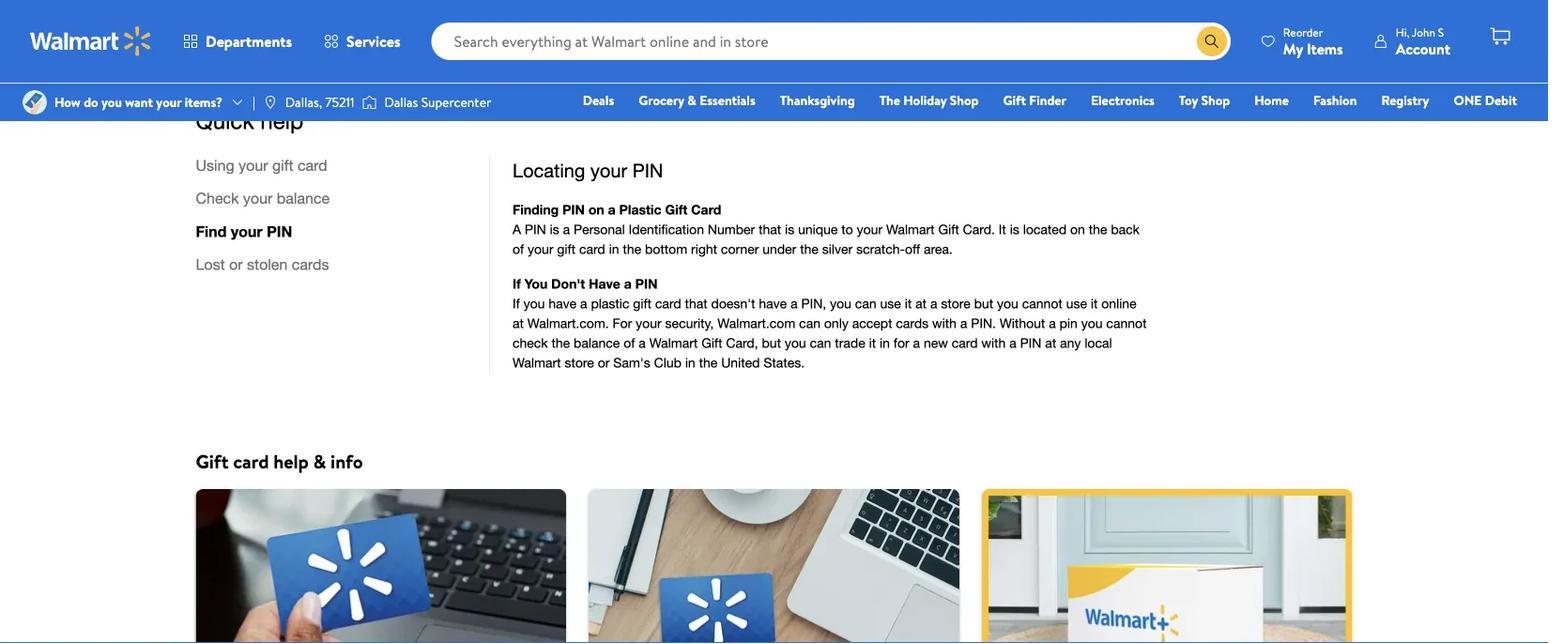 Task type: locate. For each thing, give the bounding box(es) containing it.
Search search field
[[432, 23, 1231, 60]]

1 list from the top
[[185, 0, 1364, 46]]

&
[[688, 91, 697, 109], [313, 448, 326, 474]]

thanksgiving
[[780, 91, 855, 109]]

& right grocery
[[688, 91, 697, 109]]

0 horizontal spatial gift
[[196, 448, 229, 474]]

fashion link
[[1305, 90, 1366, 110]]

shop inside "the holiday shop" link
[[950, 91, 979, 109]]

dallas,
[[285, 93, 322, 111]]

deals link
[[575, 90, 623, 110]]

1 horizontal spatial  image
[[362, 93, 377, 112]]

0 horizontal spatial  image
[[23, 90, 47, 115]]

search icon image
[[1205, 34, 1220, 49]]

walmart+
[[1462, 117, 1518, 136]]

gift inside gift finder 'link'
[[1004, 91, 1027, 109]]

shop right holiday
[[950, 91, 979, 109]]

1 horizontal spatial gift
[[1004, 91, 1027, 109]]

gift
[[1004, 91, 1027, 109], [196, 448, 229, 474]]

1 vertical spatial gift
[[196, 448, 229, 474]]

gift card help & info
[[196, 448, 363, 474]]

walmart image
[[30, 26, 152, 56]]

1 vertical spatial list
[[185, 489, 1364, 643]]

shop
[[1159, 25, 1192, 45], [950, 91, 979, 109], [1202, 91, 1231, 109]]

0 horizontal spatial shop
[[950, 91, 979, 109]]

& left info
[[313, 448, 326, 474]]

0 vertical spatial &
[[688, 91, 697, 109]]

reorder my items
[[1284, 24, 1344, 59]]

gift for gift finder
[[1004, 91, 1027, 109]]

 image
[[23, 90, 47, 115], [362, 93, 377, 112]]

electronics
[[1091, 91, 1155, 109]]

2 horizontal spatial shop
[[1202, 91, 1231, 109]]

registry link
[[1373, 90, 1438, 110]]

0 vertical spatial gift
[[1004, 91, 1027, 109]]

0 vertical spatial list
[[185, 0, 1364, 46]]

walmart+ link
[[1453, 116, 1526, 137]]

baby shower link
[[491, 0, 763, 46]]

gift finder link
[[995, 90, 1075, 110]]

2 list from the top
[[185, 489, 1364, 643]]

 image right 75211
[[362, 93, 377, 112]]

list item
[[185, 489, 578, 643], [578, 489, 971, 643], [971, 489, 1364, 643]]

 image
[[263, 95, 278, 110]]

electronics link
[[1083, 90, 1163, 110]]

gift for gift card help & info
[[196, 448, 229, 474]]

home
[[1255, 91, 1289, 109]]

graduation link
[[196, 0, 468, 46]]

hi, john s account
[[1396, 24, 1451, 59]]

shop left all
[[1159, 25, 1192, 45]]

items
[[1307, 38, 1344, 59]]

cart contains 0 items total amount $0.00 image
[[1490, 25, 1512, 48]]

departments
[[206, 31, 292, 52]]

gift left finder
[[1004, 91, 1027, 109]]

one debit walmart+
[[1454, 91, 1518, 136]]

Walmart Site-Wide search field
[[432, 23, 1231, 60]]

1 horizontal spatial shop
[[1159, 25, 1192, 45]]

list
[[185, 0, 1364, 46], [185, 489, 1364, 643]]

0 horizontal spatial &
[[313, 448, 326, 474]]

services button
[[308, 19, 417, 64]]

gift left card
[[196, 448, 229, 474]]

info
[[331, 448, 363, 474]]

1 vertical spatial &
[[313, 448, 326, 474]]

my
[[1284, 38, 1304, 59]]

1 list item from the left
[[185, 489, 578, 643]]

reorder
[[1284, 24, 1324, 40]]

shop right toy
[[1202, 91, 1231, 109]]

|
[[253, 93, 255, 111]]

shower
[[621, 25, 668, 45]]

 image left how at the top of the page
[[23, 90, 47, 115]]

john
[[1412, 24, 1436, 40]]

baby
[[586, 25, 618, 45]]

shop all gift cards
[[1159, 25, 1274, 45]]

services
[[347, 31, 401, 52]]



Task type: describe. For each thing, give the bounding box(es) containing it.
grocery & essentials link
[[630, 90, 764, 110]]

card
[[233, 448, 269, 474]]

2 list item from the left
[[578, 489, 971, 643]]

one debit link
[[1446, 90, 1526, 110]]

shop inside toy shop "link"
[[1202, 91, 1231, 109]]

supercenter
[[421, 93, 492, 111]]

fashion
[[1314, 91, 1357, 109]]

toy shop
[[1179, 91, 1231, 109]]

home link
[[1247, 90, 1298, 110]]

baby shower
[[586, 25, 668, 45]]

toy
[[1179, 91, 1199, 109]]

items?
[[185, 93, 223, 111]]

essentials
[[700, 91, 756, 109]]

grocery & essentials
[[639, 91, 756, 109]]

want
[[125, 93, 153, 111]]

the holiday shop link
[[871, 90, 988, 110]]

shop inside shop all gift cards link
[[1159, 25, 1192, 45]]

toy shop link
[[1171, 90, 1239, 110]]

your
[[156, 93, 182, 111]]

registry
[[1382, 91, 1430, 109]]

debit
[[1486, 91, 1518, 109]]

how do you want your items?
[[54, 93, 223, 111]]

do
[[84, 93, 98, 111]]

deals
[[583, 91, 614, 109]]

all
[[1195, 25, 1210, 45]]

shop all gift cards link
[[1081, 0, 1353, 46]]

dallas supercenter
[[385, 93, 492, 111]]

 image for how do you want your items?
[[23, 90, 47, 115]]

gift
[[1213, 25, 1236, 45]]

 image for dallas supercenter
[[362, 93, 377, 112]]

wedding
[[893, 25, 950, 45]]

one
[[1454, 91, 1482, 109]]

3 list item from the left
[[971, 489, 1364, 643]]

holiday
[[904, 91, 947, 109]]

cards
[[1240, 25, 1274, 45]]

dallas, 75211
[[285, 93, 354, 111]]

help
[[274, 448, 309, 474]]

1 horizontal spatial &
[[688, 91, 697, 109]]

gift finder
[[1004, 91, 1067, 109]]

the holiday shop
[[880, 91, 979, 109]]

graduation
[[296, 25, 368, 45]]

finder
[[1030, 91, 1067, 109]]

how
[[54, 93, 81, 111]]

hi,
[[1396, 24, 1410, 40]]

thanksgiving link
[[772, 90, 864, 110]]

departments button
[[167, 19, 308, 64]]

account
[[1396, 38, 1451, 59]]

dallas
[[385, 93, 418, 111]]

list containing graduation
[[185, 0, 1364, 46]]

s
[[1439, 24, 1445, 40]]

wedding link
[[786, 0, 1058, 46]]

grocery
[[639, 91, 685, 109]]

you
[[101, 93, 122, 111]]

the
[[880, 91, 901, 109]]

75211
[[325, 93, 354, 111]]



Task type: vqa. For each thing, say whether or not it's contained in the screenshot.
-$1,545.99 in the right top of the page
no



